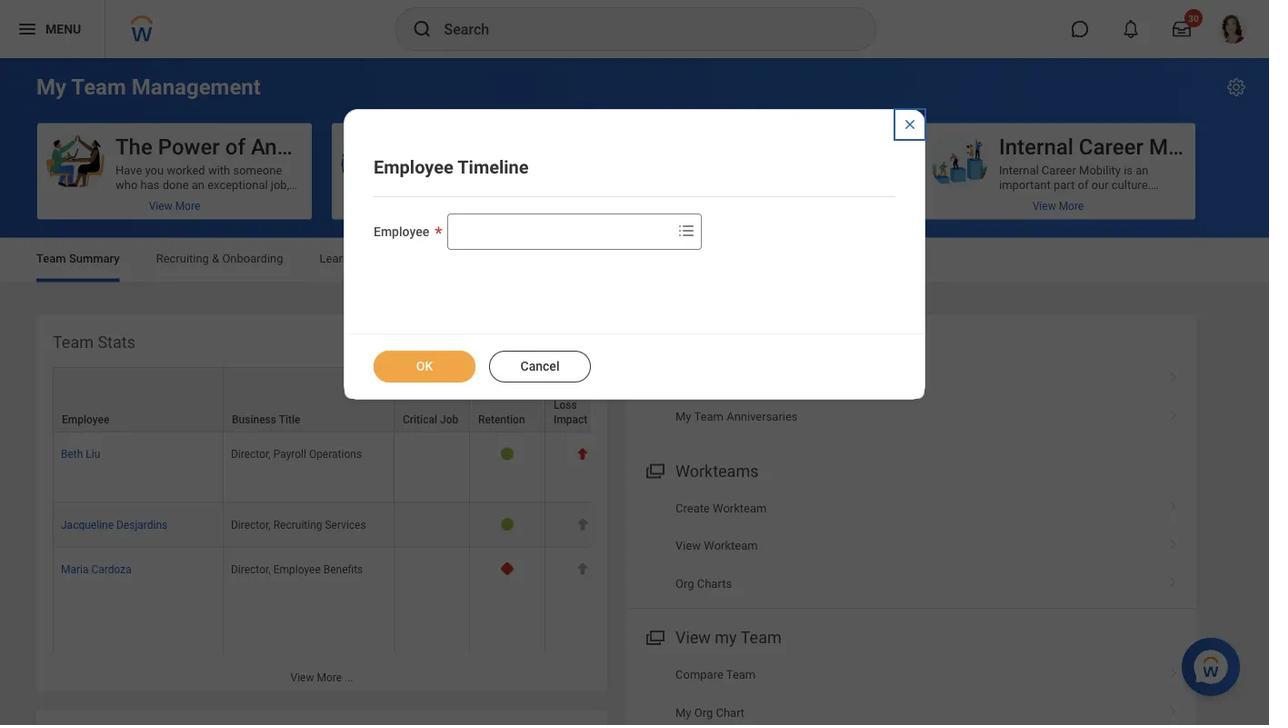 Task type: vqa. For each thing, say whether or not it's contained in the screenshot.
third "row" from the bottom of the team stats element
yes



Task type: locate. For each thing, give the bounding box(es) containing it.
maria cardoza link
[[61, 559, 132, 576]]

menu group image left celebrate!
[[642, 329, 667, 353]]

4 row from the top
[[53, 548, 1270, 653]]

the loss of this employee would be catastrophic or critical to the organization. image
[[576, 447, 590, 461]]

team
[[71, 74, 126, 100], [36, 252, 66, 266], [53, 333, 94, 352], [694, 410, 724, 424], [741, 629, 782, 648], [727, 669, 756, 682]]

cell for director, employee benefits
[[395, 548, 470, 653]]

chevron right image for org charts
[[1163, 571, 1186, 589]]

timeline
[[458, 157, 529, 178]]

director,
[[231, 448, 271, 461], [231, 518, 271, 531], [231, 563, 271, 576]]

menu group image left my at the bottom
[[642, 625, 667, 649]]

this worker has low retention risk. image up the this worker has a high retention risk - immediate action needed. image on the bottom left
[[501, 517, 514, 531]]

list for view my team
[[626, 657, 1197, 726]]

tab list inside main content
[[18, 239, 1252, 282]]

my
[[715, 629, 737, 648]]

1 this worker has low retention risk. image from the top
[[501, 447, 514, 461]]

& left onboarding
[[212, 252, 219, 266]]

view down create
[[676, 539, 701, 553]]

this worker has low retention risk. image down retention
[[501, 447, 514, 461]]

1 vertical spatial menu group image
[[642, 625, 667, 649]]

0 vertical spatial view
[[676, 539, 701, 553]]

view for view my team
[[676, 629, 711, 648]]

2 vertical spatial my
[[676, 706, 692, 720]]

1 vertical spatial this worker has low retention risk. image
[[501, 517, 514, 531]]

my team management
[[36, 74, 261, 100]]

chevron right image inside view workteam link
[[1163, 533, 1186, 551]]

cell
[[395, 433, 470, 503], [395, 503, 470, 548], [395, 548, 470, 653]]

2 & from the left
[[368, 252, 376, 266]]

1 vertical spatial my
[[676, 410, 692, 424]]

& right 'learning'
[[368, 252, 376, 266]]

chevron right image inside org charts link
[[1163, 571, 1186, 589]]

1 cell from the top
[[395, 433, 470, 503]]

recruiting up director, employee benefits
[[274, 518, 322, 531]]

row containing jacqueline desjardins
[[53, 503, 1270, 548]]

workteam down workteams
[[713, 502, 767, 515]]

0 horizontal spatial &
[[212, 252, 219, 266]]

chevron right image inside 'my org chart' link
[[1163, 700, 1186, 718]]

impact
[[554, 414, 588, 426]]

2 row from the top
[[53, 433, 1270, 503]]

stats
[[98, 333, 135, 352]]

beth liu
[[61, 448, 100, 461]]

0 horizontal spatial recruiting
[[156, 252, 209, 266]]

cancel button
[[489, 351, 591, 383]]

0 vertical spatial recruiting
[[156, 252, 209, 266]]

list
[[626, 490, 1197, 603], [626, 657, 1197, 726]]

view my team
[[676, 629, 782, 648]]

row
[[53, 367, 1270, 433], [53, 433, 1270, 503], [53, 503, 1270, 548], [53, 548, 1270, 653]]

view workteam
[[676, 539, 758, 553]]

cell right services
[[395, 503, 470, 548]]

onboarding
[[222, 252, 283, 266]]

view for view more ...
[[291, 672, 314, 684]]

learning
[[320, 252, 365, 266]]

org left chart
[[695, 706, 713, 720]]

ok
[[416, 359, 433, 374]]

0 vertical spatial director,
[[231, 448, 271, 461]]

the power of anytime feedback button
[[37, 123, 431, 220]]

row containing maria cardoza
[[53, 548, 1270, 653]]

3 chevron right image from the top
[[1163, 700, 1186, 718]]

2 the loss of this employee would be moderate or significant to the organization. image from the top
[[576, 562, 590, 576]]

recruiting
[[156, 252, 209, 266], [274, 518, 322, 531]]

employee button
[[54, 368, 223, 432]]

recruiting inside team stats element
[[274, 518, 322, 531]]

2 vertical spatial director,
[[231, 563, 271, 576]]

operations
[[309, 448, 362, 461]]

& for recruiting
[[212, 252, 219, 266]]

chevron right image inside compare team link
[[1163, 662, 1186, 680]]

0 vertical spatial my
[[36, 74, 66, 100]]

0 vertical spatial list
[[626, 490, 1197, 603]]

power
[[158, 134, 220, 160]]

org charts
[[676, 577, 732, 591]]

0 vertical spatial workteam
[[713, 502, 767, 515]]

loss
[[554, 399, 577, 412]]

1 vertical spatial recruiting
[[274, 518, 322, 531]]

1 & from the left
[[212, 252, 219, 266]]

0 vertical spatial menu group image
[[642, 329, 667, 353]]

the loss of this employee would be moderate or significant to the organization. image for director, recruiting services
[[576, 517, 590, 531]]

3 row from the top
[[53, 503, 1270, 548]]

chevron right image inside create workteam link
[[1163, 495, 1186, 514]]

list containing compare team
[[626, 657, 1197, 726]]

1 vertical spatial workteam
[[704, 539, 758, 553]]

this worker has low retention risk. image for director, payroll operations
[[501, 447, 514, 461]]

2 director, from the top
[[231, 518, 271, 531]]

employee inside "popup button"
[[62, 414, 110, 426]]

chevron right image inside my team anniversaries link
[[1163, 404, 1186, 422]]

3 director, from the top
[[231, 563, 271, 576]]

job
[[440, 414, 459, 426]]

chart
[[716, 706, 745, 720]]

workteam down create workteam
[[704, 539, 758, 553]]

the loss of this employee would be moderate or significant to the organization. image for director, employee benefits
[[576, 562, 590, 576]]

2 list from the top
[[626, 657, 1197, 726]]

menu group image
[[642, 329, 667, 353], [642, 625, 667, 649]]

banner
[[0, 0, 1270, 58]]

view more ... link
[[36, 663, 608, 693]]

2 menu group image from the top
[[642, 625, 667, 649]]

create workteam link
[[626, 490, 1197, 528]]

compare team
[[676, 669, 756, 682]]

recruiting inside tab list
[[156, 252, 209, 266]]

0 vertical spatial org
[[676, 577, 695, 591]]

employee
[[410, 134, 506, 160], [374, 157, 454, 178], [374, 225, 430, 240], [62, 414, 110, 426], [274, 563, 321, 576]]

&
[[212, 252, 219, 266], [368, 252, 376, 266]]

celebrate!
[[676, 333, 749, 352]]

cell left the this worker has a high retention risk - immediate action needed. image on the bottom left
[[395, 548, 470, 653]]

1 menu group image from the top
[[642, 329, 667, 353]]

1 vertical spatial director,
[[231, 518, 271, 531]]

0 vertical spatial the loss of this employee would be moderate or significant to the organization. image
[[576, 517, 590, 531]]

1 vertical spatial view
[[676, 629, 711, 648]]

cell down critical job
[[395, 433, 470, 503]]

1 horizontal spatial recruiting
[[274, 518, 322, 531]]

jacqueline
[[61, 518, 114, 531]]

my
[[36, 74, 66, 100], [676, 410, 692, 424], [676, 706, 692, 720]]

1 vertical spatial chevron right image
[[1163, 662, 1186, 680]]

workteam
[[713, 502, 767, 515], [704, 539, 758, 553]]

the loss of this employee would be moderate or significant to the organization. image right the this worker has a high retention risk - immediate action needed. image on the bottom left
[[576, 562, 590, 576]]

view inside view more ... link
[[291, 672, 314, 684]]

team right my at the bottom
[[741, 629, 782, 648]]

2 cell from the top
[[395, 503, 470, 548]]

retention
[[478, 414, 525, 426]]

learning & development
[[320, 252, 448, 266]]

search image
[[412, 18, 433, 40]]

list containing create workteam
[[626, 490, 1197, 603]]

chevron right image
[[1163, 366, 1186, 384], [1163, 404, 1186, 422], [1163, 495, 1186, 514], [1163, 571, 1186, 589]]

my for my team management
[[36, 74, 66, 100]]

configure this page image
[[1226, 76, 1248, 98]]

main content
[[0, 58, 1270, 726]]

org left charts
[[676, 577, 695, 591]]

chevron right image
[[1163, 533, 1186, 551], [1163, 662, 1186, 680], [1163, 700, 1186, 718]]

1 chevron right image from the top
[[1163, 366, 1186, 384]]

1 horizontal spatial &
[[368, 252, 376, 266]]

org
[[676, 577, 695, 591], [695, 706, 713, 720]]

team stats element
[[36, 315, 1270, 693]]

2 vertical spatial view
[[291, 672, 314, 684]]

my inside list
[[676, 410, 692, 424]]

chevron right image for create workteam
[[1163, 495, 1186, 514]]

1 vertical spatial list
[[626, 657, 1197, 726]]

compare
[[676, 669, 724, 682]]

2 this worker has low retention risk. image from the top
[[501, 517, 514, 531]]

view more ...
[[291, 672, 353, 684]]

director, payroll operations
[[231, 448, 362, 461]]

view
[[676, 539, 701, 553], [676, 629, 711, 648], [291, 672, 314, 684]]

employee engagement button
[[332, 123, 634, 220]]

team left anniversaries on the bottom right of page
[[694, 410, 724, 424]]

3 cell from the top
[[395, 548, 470, 653]]

org charts link
[[626, 565, 1197, 603]]

0 vertical spatial this worker has low retention risk. image
[[501, 447, 514, 461]]

1 list from the top
[[626, 490, 1197, 603]]

4 chevron right image from the top
[[1163, 571, 1186, 589]]

employee timeline
[[374, 157, 529, 178]]

workteams
[[676, 462, 759, 481]]

2 chevron right image from the top
[[1163, 662, 1186, 680]]

0 vertical spatial chevron right image
[[1163, 533, 1186, 551]]

recruiting & onboarding
[[156, 252, 283, 266]]

1 the loss of this employee would be moderate or significant to the organization. image from the top
[[576, 517, 590, 531]]

1 row from the top
[[53, 367, 1270, 433]]

my team anniversaries link
[[626, 398, 1197, 436]]

benefits
[[324, 563, 363, 576]]

list for workteams
[[626, 490, 1197, 603]]

1 director, from the top
[[231, 448, 271, 461]]

director, for director, employee benefits
[[231, 563, 271, 576]]

menu group image for celebrate!
[[642, 329, 667, 353]]

director, down director, recruiting services
[[231, 563, 271, 576]]

view left my at the bottom
[[676, 629, 711, 648]]

create
[[676, 502, 710, 515]]

charts
[[697, 577, 732, 591]]

director, recruiting services
[[231, 518, 366, 531]]

1 vertical spatial the loss of this employee would be moderate or significant to the organization. image
[[576, 562, 590, 576]]

view left more
[[291, 672, 314, 684]]

desjardins
[[116, 518, 168, 531]]

workteam for view workteam
[[704, 539, 758, 553]]

director, up director, employee benefits
[[231, 518, 271, 531]]

the loss of this employee would be moderate or significant to the organization. image
[[576, 517, 590, 531], [576, 562, 590, 576]]

tab list containing team summary
[[18, 239, 1252, 282]]

tab list
[[18, 239, 1252, 282]]

view for view workteam
[[676, 539, 701, 553]]

anniversaries
[[727, 410, 798, 424]]

3 chevron right image from the top
[[1163, 495, 1186, 514]]

profile logan mcneil element
[[1208, 9, 1259, 49]]

jacqueline desjardins link
[[61, 515, 168, 531]]

director, down business
[[231, 448, 271, 461]]

business
[[232, 414, 277, 426]]

director, for director, recruiting services
[[231, 518, 271, 531]]

liu
[[86, 448, 100, 461]]

the loss of this employee would be moderate or significant to the organization. image down the loss of this employee would be catastrophic or critical to the organization. 'image'
[[576, 517, 590, 531]]

services
[[325, 518, 366, 531]]

payroll
[[274, 448, 306, 461]]

employee inside button
[[410, 134, 506, 160]]

view inside view workteam link
[[676, 539, 701, 553]]

2 vertical spatial chevron right image
[[1163, 700, 1186, 718]]

recruiting left onboarding
[[156, 252, 209, 266]]

2 chevron right image from the top
[[1163, 404, 1186, 422]]

this worker has low retention risk. image
[[501, 447, 514, 461], [501, 517, 514, 531]]

1 chevron right image from the top
[[1163, 533, 1186, 551]]



Task type: describe. For each thing, give the bounding box(es) containing it.
of
[[225, 134, 246, 160]]

team inside list
[[694, 410, 724, 424]]

cardoza
[[91, 563, 132, 576]]

compare team link
[[626, 657, 1197, 694]]

cell for director, recruiting services
[[395, 503, 470, 548]]

business title
[[232, 414, 301, 426]]

this worker has a high retention risk - immediate action needed. image
[[501, 562, 514, 576]]

inbox large image
[[1173, 20, 1192, 38]]

employee timeline element
[[374, 157, 529, 178]]

team summary
[[36, 252, 120, 266]]

workteam for create workteam
[[713, 502, 767, 515]]

management
[[132, 74, 261, 100]]

1 vertical spatial org
[[695, 706, 713, 720]]

maria
[[61, 563, 89, 576]]

my for my org chart
[[676, 706, 692, 720]]

loss impact
[[554, 399, 588, 426]]

menu group image for view my team
[[642, 625, 667, 649]]

title
[[279, 414, 301, 426]]

my org chart link
[[626, 694, 1197, 726]]

critical job button
[[395, 368, 469, 432]]

employee engagement
[[410, 134, 634, 160]]

prompts image
[[676, 220, 698, 242]]

team left stats
[[53, 333, 94, 352]]

beth liu link
[[61, 444, 100, 461]]

employee timeline dialog
[[344, 109, 926, 400]]

chevron right image for view my team
[[1163, 700, 1186, 718]]

summary
[[69, 252, 120, 266]]

career
[[1080, 134, 1144, 160]]

maria cardoza
[[61, 563, 132, 576]]

my team anniversaries list
[[626, 361, 1197, 436]]

...
[[345, 672, 353, 684]]

cancel
[[521, 359, 560, 374]]

& for learning
[[368, 252, 376, 266]]

feedback
[[337, 134, 431, 160]]

create workteam
[[676, 502, 767, 515]]

cell for director, payroll operations
[[395, 433, 470, 503]]

director, for director, payroll operations
[[231, 448, 271, 461]]

team stats
[[53, 333, 135, 352]]

critical
[[403, 414, 438, 426]]

retention button
[[470, 368, 545, 432]]

critical job
[[403, 414, 459, 426]]

engagement
[[511, 134, 634, 160]]

anytime
[[251, 134, 331, 160]]

business title button
[[224, 368, 394, 432]]

my team anniversaries
[[676, 410, 798, 424]]

loss impact button
[[546, 368, 620, 432]]

close view workteam image
[[903, 117, 918, 132]]

the
[[116, 134, 153, 160]]

team down view my team
[[727, 669, 756, 682]]

team left summary
[[36, 252, 66, 266]]

Employee field
[[449, 216, 672, 249]]

the power of anytime feedback
[[116, 134, 431, 160]]

jacqueline desjardins
[[61, 518, 168, 531]]

internal career mobility button
[[921, 123, 1228, 220]]

team up the
[[71, 74, 126, 100]]

chevron right image for my team anniversaries
[[1163, 404, 1186, 422]]

my for my team anniversaries
[[676, 410, 692, 424]]

internal
[[1000, 134, 1074, 160]]

view workteam link
[[626, 528, 1197, 565]]

menu group image
[[642, 458, 667, 483]]

beth
[[61, 448, 83, 461]]

row containing beth liu
[[53, 433, 1270, 503]]

main content containing my team management
[[0, 58, 1270, 726]]

ok button
[[374, 351, 476, 383]]

more
[[317, 672, 342, 684]]

row containing loss impact
[[53, 367, 1270, 433]]

director, employee benefits
[[231, 563, 363, 576]]

internal career mobility
[[1000, 134, 1228, 160]]

notifications large image
[[1123, 20, 1141, 38]]

chevron right image for workteams
[[1163, 533, 1186, 551]]

my org chart
[[676, 706, 745, 720]]

mobility
[[1150, 134, 1228, 160]]

development
[[379, 252, 448, 266]]

this worker has low retention risk. image for director, recruiting services
[[501, 517, 514, 531]]



